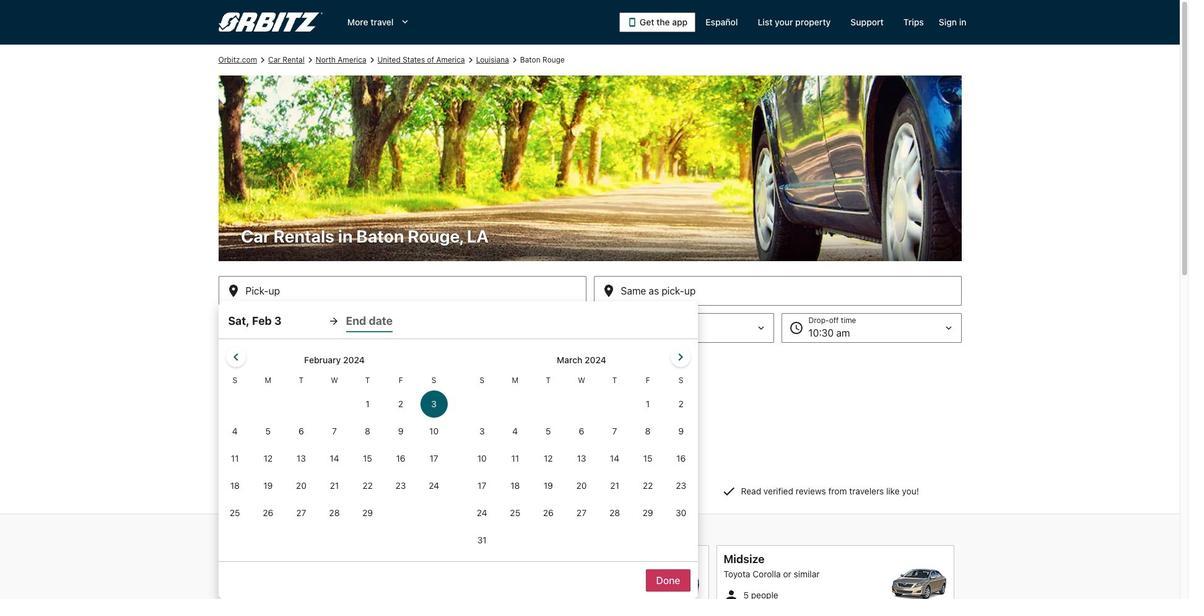 Task type: describe. For each thing, give the bounding box(es) containing it.
3 directional image from the left
[[509, 55, 520, 66]]

2 directional image from the left
[[465, 55, 476, 66]]

1 directional image from the left
[[366, 55, 378, 66]]



Task type: locate. For each thing, give the bounding box(es) containing it.
orbitz logo image
[[218, 12, 323, 32]]

main content
[[0, 45, 1180, 600]]

2 directional image from the left
[[305, 55, 316, 66]]

2 horizontal spatial directional image
[[509, 55, 520, 66]]

ford focus image
[[646, 569, 702, 600]]

next month image
[[673, 350, 688, 365]]

small image
[[724, 589, 739, 600]]

breadcrumbs region
[[0, 45, 1180, 600]]

1 horizontal spatial directional image
[[465, 55, 476, 66]]

directional image
[[257, 55, 268, 66], [305, 55, 316, 66]]

previous month image
[[228, 350, 243, 365]]

0 horizontal spatial directional image
[[257, 55, 268, 66]]

1 horizontal spatial directional image
[[305, 55, 316, 66]]

download the app button image
[[628, 17, 637, 27]]

toyota corolla image
[[891, 569, 947, 600]]

1 directional image from the left
[[257, 55, 268, 66]]

directional image
[[366, 55, 378, 66], [465, 55, 476, 66], [509, 55, 520, 66]]

0 horizontal spatial directional image
[[366, 55, 378, 66]]



Task type: vqa. For each thing, say whether or not it's contained in the screenshot.
Breadcrumbs region
yes



